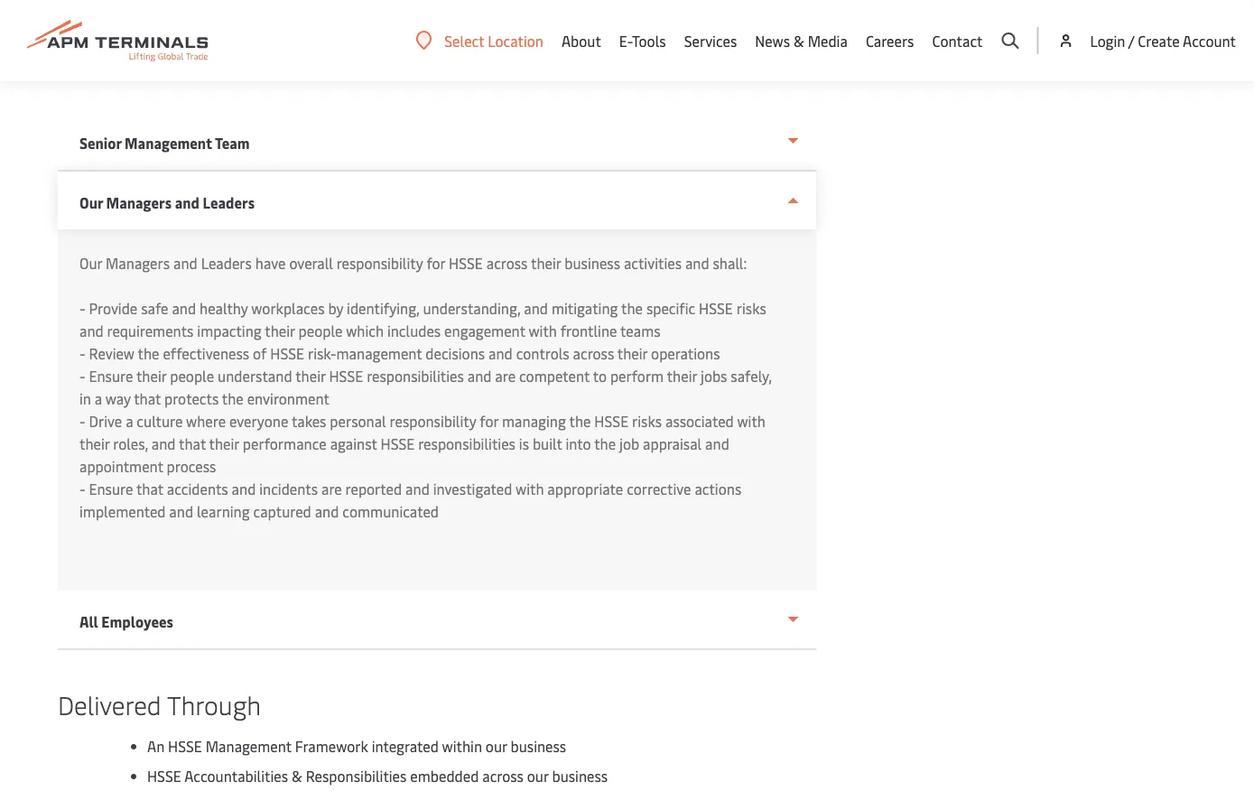 Task type: describe. For each thing, give the bounding box(es) containing it.
hsse right of
[[270, 344, 304, 363]]

1 horizontal spatial people
[[299, 321, 343, 340]]

the down "and requirements"
[[138, 344, 159, 363]]

effectiveness
[[163, 344, 249, 363]]

news & media button
[[755, 0, 848, 81]]

communicated
[[343, 502, 439, 521]]

and left shall:
[[685, 253, 709, 273]]

login
[[1090, 31, 1125, 50]]

and up controls
[[524, 298, 548, 318]]

where
[[186, 411, 226, 431]]

0 vertical spatial responsibility
[[337, 253, 423, 273]]

understand
[[218, 366, 292, 386]]

impacting
[[197, 321, 262, 340]]

senior management team
[[79, 133, 250, 153]]

1 vertical spatial are
[[321, 479, 342, 498]]

operations
[[651, 344, 720, 363]]

healthy
[[200, 298, 248, 318]]

associated
[[665, 411, 734, 431]]

account
[[1183, 31, 1236, 50]]

their up perform
[[617, 344, 648, 363]]

news
[[755, 31, 790, 50]]

of
[[253, 344, 267, 363]]

and down engagement
[[489, 344, 513, 363]]

4 - from the top
[[79, 411, 85, 431]]

jobs
[[701, 366, 727, 386]]

business inside our managers and leaders element
[[565, 253, 620, 273]]

hsse right an
[[168, 736, 202, 756]]

the up into
[[569, 411, 591, 431]]

1 vertical spatial responsibilities
[[306, 766, 407, 786]]

contact
[[932, 31, 983, 50]]

learning
[[197, 502, 250, 521]]

all employees
[[79, 612, 173, 631]]

within
[[442, 736, 482, 756]]

takes
[[292, 411, 326, 431]]

activities
[[624, 253, 682, 273]]

to
[[593, 366, 607, 386]]

2 - from the top
[[79, 344, 85, 363]]

1 - from the top
[[79, 298, 85, 318]]

into
[[566, 434, 591, 453]]

team
[[215, 133, 250, 153]]

1 vertical spatial with
[[737, 411, 766, 431]]

their down workplaces
[[265, 321, 295, 340]]

implemented and
[[79, 502, 193, 521]]

managing
[[502, 411, 566, 431]]

1 vertical spatial &
[[292, 766, 302, 786]]

integrated
[[372, 736, 439, 756]]

provide
[[89, 298, 138, 318]]

login / create account link
[[1057, 0, 1236, 81]]

culture
[[137, 411, 183, 431]]

management
[[336, 344, 422, 363]]

performance
[[243, 434, 327, 453]]

and down associated
[[705, 434, 729, 453]]

appointment
[[79, 456, 163, 476]]

delivered
[[58, 687, 161, 721]]

mitigating
[[552, 298, 618, 318]]

and up communicated
[[406, 479, 430, 498]]

appropriate
[[548, 479, 623, 498]]

their down where
[[209, 434, 239, 453]]

framework
[[295, 736, 368, 756]]

all employees button
[[58, 591, 817, 650]]

an
[[147, 736, 164, 756]]

workplaces
[[251, 298, 325, 318]]

captured
[[253, 502, 311, 521]]

select location button
[[416, 30, 544, 50]]

corrective
[[627, 479, 691, 498]]

teams
[[620, 321, 661, 340]]

2 ensure from the top
[[89, 479, 133, 498]]

controls
[[516, 344, 569, 363]]

risk-
[[308, 344, 336, 363]]

contact button
[[932, 0, 983, 81]]

protects
[[164, 389, 219, 408]]

hsse down an
[[147, 766, 181, 786]]

includes
[[387, 321, 441, 340]]

- provide safe and healthy workplaces by identifying, understanding, and mitigating the specific hsse risks and requirements impacting their people which includes engagement with frontline teams - review the effectiveness of hsse risk-management decisions and controls across their operations - ensure their people understand their hsse responsibilities and are competent to perform their jobs safely, in a way that protects the environment - drive a culture where everyone takes personal responsibility for managing the hsse risks associated with their roles, and that their performance against hsse responsibilities is built into the job appraisal and appointment process - ensure that accidents and incidents are reported and investigated with appropriate corrective actions implemented and learning captured and communicated
[[79, 298, 772, 521]]

drive
[[89, 411, 122, 431]]

have
[[255, 253, 286, 273]]

understanding,
[[423, 298, 520, 318]]

careers button
[[866, 0, 914, 81]]

hsse up understanding,
[[449, 253, 483, 273]]

their down operations
[[667, 366, 697, 386]]

for inside - provide safe and healthy workplaces by identifying, understanding, and mitigating the specific hsse risks and requirements impacting their people which includes engagement with frontline teams - review the effectiveness of hsse risk-management decisions and controls across their operations - ensure their people understand their hsse responsibilities and are competent to perform their jobs safely, in a way that protects the environment - drive a culture where everyone takes personal responsibility for managing the hsse risks associated with their roles, and that their performance against hsse responsibilities is built into the job appraisal and appointment process - ensure that accidents and incidents are reported and investigated with appropriate corrective actions implemented and learning captured and communicated
[[480, 411, 499, 431]]

select
[[445, 31, 484, 50]]

senior
[[79, 133, 121, 153]]

business for an hsse management framework integrated within our business
[[511, 736, 566, 756]]

and down decisions
[[468, 366, 492, 386]]

and down 'our managers and leaders' at the top
[[173, 253, 198, 273]]

their up 'way that'
[[136, 366, 166, 386]]

safely,
[[731, 366, 772, 386]]

environment
[[247, 389, 330, 408]]

0 horizontal spatial a
[[95, 389, 102, 408]]

responsibility inside - provide safe and healthy workplaces by identifying, understanding, and mitigating the specific hsse risks and requirements impacting their people which includes engagement with frontline teams - review the effectiveness of hsse risk-management decisions and controls across their operations - ensure their people understand their hsse responsibilities and are competent to perform their jobs safely, in a way that protects the environment - drive a culture where everyone takes personal responsibility for managing the hsse risks associated with their roles, and that their performance against hsse responsibilities is built into the job appraisal and appointment process - ensure that accidents and incidents are reported and investigated with appropriate corrective actions implemented and learning captured and communicated
[[390, 411, 476, 431]]

their up the mitigating
[[531, 253, 561, 273]]

managers for our managers and leaders have overall responsibility for hsse across their business activities and shall:
[[106, 253, 170, 273]]

process
[[167, 456, 216, 476]]

5 - from the top
[[79, 479, 85, 498]]

frontline
[[561, 321, 617, 340]]

e-tools
[[619, 31, 666, 50]]

the up the teams at top
[[621, 298, 643, 318]]

which
[[346, 321, 384, 340]]

and up learning on the left of page
[[232, 479, 256, 498]]

through
[[167, 687, 261, 721]]

0 vertical spatial with
[[529, 321, 557, 340]]

0 vertical spatial risks
[[737, 298, 766, 318]]

our managers and leaders element
[[58, 229, 817, 591]]

news & media
[[755, 31, 848, 50]]

3 - from the top
[[79, 366, 85, 386]]

hsse right 'specific'
[[699, 298, 733, 318]]

services
[[684, 31, 737, 50]]

identifying,
[[347, 298, 420, 318]]

the left job at bottom
[[594, 434, 616, 453]]

our for our leadership responsibilities
[[58, 41, 97, 75]]

incidents
[[259, 479, 318, 498]]

leaders for our managers and leaders
[[203, 193, 255, 212]]

our managers and leaders button
[[58, 172, 817, 229]]

1 horizontal spatial are
[[495, 366, 516, 386]]

by
[[328, 298, 343, 318]]

2 vertical spatial across
[[482, 766, 524, 786]]

management inside dropdown button
[[125, 133, 212, 153]]

all
[[79, 612, 98, 631]]



Task type: locate. For each thing, give the bounding box(es) containing it.
actions
[[695, 479, 742, 498]]

0 horizontal spatial people
[[170, 366, 214, 386]]

and right safe
[[172, 298, 196, 318]]

1 vertical spatial for
[[480, 411, 499, 431]]

review
[[89, 344, 135, 363]]

1 vertical spatial ensure
[[89, 479, 133, 498]]

0 vertical spatial &
[[794, 31, 804, 50]]

an hsse management framework integrated within our business
[[147, 736, 566, 756]]

create
[[1138, 31, 1180, 50]]

2 vertical spatial our
[[79, 253, 102, 273]]

that up implemented and
[[136, 479, 163, 498]]

are left competent at the left of the page
[[495, 366, 516, 386]]

our for within
[[486, 736, 507, 756]]

personal
[[330, 411, 386, 431]]

managers
[[106, 193, 172, 212], [106, 253, 170, 273]]

2 managers from the top
[[106, 253, 170, 273]]

- left review
[[79, 344, 85, 363]]

tools
[[632, 31, 666, 50]]

location
[[488, 31, 544, 50]]

ensure
[[89, 366, 133, 386], [89, 479, 133, 498]]

responsibilities
[[232, 41, 405, 75], [306, 766, 407, 786]]

1 vertical spatial risks
[[632, 411, 662, 431]]

shall:
[[713, 253, 747, 273]]

0 vertical spatial management
[[125, 133, 212, 153]]

select location
[[445, 31, 544, 50]]

1 vertical spatial that
[[136, 479, 163, 498]]

1 vertical spatial management
[[206, 736, 292, 756]]

our
[[486, 736, 507, 756], [527, 766, 549, 786]]

our up provide at the left top
[[79, 253, 102, 273]]

leaders down team
[[203, 193, 255, 212]]

with
[[529, 321, 557, 340], [737, 411, 766, 431], [516, 479, 544, 498]]

and requirements
[[79, 321, 194, 340]]

1 ensure from the top
[[89, 366, 133, 386]]

1 vertical spatial a
[[126, 411, 133, 431]]

our managers and leaders
[[79, 193, 255, 212]]

1 vertical spatial our
[[79, 193, 103, 212]]

1 vertical spatial responsibilities
[[418, 434, 516, 453]]

across inside - provide safe and healthy workplaces by identifying, understanding, and mitigating the specific hsse risks and requirements impacting their people which includes engagement with frontline teams - review the effectiveness of hsse risk-management decisions and controls across their operations - ensure their people understand their hsse responsibilities and are competent to perform their jobs safely, in a way that protects the environment - drive a culture where everyone takes personal responsibility for managing the hsse risks associated with their roles, and that their performance against hsse responsibilities is built into the job appraisal and appointment process - ensure that accidents and incidents are reported and investigated with appropriate corrective actions implemented and learning captured and communicated
[[573, 344, 614, 363]]

hsse down risk- on the left of the page
[[329, 366, 363, 386]]

leaders inside dropdown button
[[203, 193, 255, 212]]

0 vertical spatial responsibilities
[[367, 366, 464, 386]]

1 vertical spatial responsibility
[[390, 411, 476, 431]]

1 vertical spatial our
[[527, 766, 549, 786]]

management
[[125, 133, 212, 153], [206, 736, 292, 756]]

business for hsse accountabilities & responsibilities embedded across our business
[[552, 766, 608, 786]]

0 horizontal spatial &
[[292, 766, 302, 786]]

& inside dropdown button
[[794, 31, 804, 50]]

across right embedded
[[482, 766, 524, 786]]

safe
[[141, 298, 168, 318]]

e-tools button
[[619, 0, 666, 81]]

our managers and leaders have overall responsibility for hsse across their business activities and shall:
[[79, 253, 747, 273]]

specific
[[646, 298, 695, 318]]

our for across
[[527, 766, 549, 786]]

0 vertical spatial our
[[486, 736, 507, 756]]

our for our managers and leaders have overall responsibility for hsse across their business activities and shall:
[[79, 253, 102, 273]]

0 vertical spatial managers
[[106, 193, 172, 212]]

engagement
[[444, 321, 525, 340]]

- up in
[[79, 366, 85, 386]]

hsse accountabilities & responsibilities embedded across our business
[[147, 766, 608, 786]]

managers for our managers and leaders
[[106, 193, 172, 212]]

their down drive
[[79, 434, 110, 453]]

our for our managers and leaders
[[79, 193, 103, 212]]

careers
[[866, 31, 914, 50]]

services button
[[684, 0, 737, 81]]

0 vertical spatial ensure
[[89, 366, 133, 386]]

0 vertical spatial across
[[486, 253, 528, 273]]

hsse
[[449, 253, 483, 273], [699, 298, 733, 318], [270, 344, 304, 363], [329, 366, 363, 386], [594, 411, 629, 431], [381, 434, 415, 453], [168, 736, 202, 756], [147, 766, 181, 786]]

0 vertical spatial our
[[58, 41, 97, 75]]

accidents
[[167, 479, 228, 498]]

1 vertical spatial across
[[573, 344, 614, 363]]

e-
[[619, 31, 632, 50]]

& right news
[[794, 31, 804, 50]]

0 horizontal spatial our
[[486, 736, 507, 756]]

1 horizontal spatial for
[[480, 411, 499, 431]]

and
[[175, 193, 199, 212], [173, 253, 198, 273], [685, 253, 709, 273], [172, 298, 196, 318], [524, 298, 548, 318], [489, 344, 513, 363], [468, 366, 492, 386], [705, 434, 729, 453], [232, 479, 256, 498], [406, 479, 430, 498], [315, 502, 339, 521]]

across down frontline
[[573, 344, 614, 363]]

1 vertical spatial leaders
[[201, 253, 252, 273]]

are
[[495, 366, 516, 386], [321, 479, 342, 498]]

senior management team button
[[58, 112, 817, 172]]

with down the is
[[516, 479, 544, 498]]

for left managing at the left bottom of the page
[[480, 411, 499, 431]]

our down the "senior"
[[79, 193, 103, 212]]

& down the framework
[[292, 766, 302, 786]]

their down risk- on the left of the page
[[295, 366, 326, 386]]

our
[[58, 41, 97, 75], [79, 193, 103, 212], [79, 253, 102, 273]]

our inside dropdown button
[[79, 193, 103, 212]]

that up process
[[179, 434, 206, 453]]

appraisal
[[643, 434, 702, 453]]

0 horizontal spatial that
[[136, 479, 163, 498]]

responsibilities down management
[[367, 366, 464, 386]]

our leadership responsibilities
[[58, 41, 405, 75]]

business
[[565, 253, 620, 273], [511, 736, 566, 756], [552, 766, 608, 786]]

- left provide at the left top
[[79, 298, 85, 318]]

with down the "safely,"
[[737, 411, 766, 431]]

job
[[619, 434, 639, 453]]

hsse up job at bottom
[[594, 411, 629, 431]]

people up protects
[[170, 366, 214, 386]]

1 horizontal spatial that
[[179, 434, 206, 453]]

responsibilities
[[367, 366, 464, 386], [418, 434, 516, 453]]

the down understand
[[222, 389, 244, 408]]

accountabilities
[[184, 766, 288, 786]]

embedded
[[410, 766, 479, 786]]

1 horizontal spatial our
[[527, 766, 549, 786]]

managers inside dropdown button
[[106, 193, 172, 212]]

reported
[[345, 479, 402, 498]]

ensure down appointment
[[89, 479, 133, 498]]

0 vertical spatial business
[[565, 253, 620, 273]]

1 horizontal spatial risks
[[737, 298, 766, 318]]

0 vertical spatial people
[[299, 321, 343, 340]]

managers up safe
[[106, 253, 170, 273]]

2 vertical spatial business
[[552, 766, 608, 786]]

about
[[562, 31, 601, 50]]

overall
[[289, 253, 333, 273]]

way that
[[105, 389, 161, 408]]

delivered through
[[58, 687, 261, 721]]

about button
[[562, 0, 601, 81]]

0 vertical spatial for
[[427, 253, 445, 273]]

0 vertical spatial leaders
[[203, 193, 255, 212]]

built
[[533, 434, 562, 453]]

across up understanding,
[[486, 253, 528, 273]]

2 vertical spatial with
[[516, 479, 544, 498]]

employees
[[101, 612, 173, 631]]

leaders left have
[[201, 253, 252, 273]]

is
[[519, 434, 529, 453]]

- down in
[[79, 411, 85, 431]]

1 vertical spatial people
[[170, 366, 214, 386]]

-
[[79, 298, 85, 318], [79, 344, 85, 363], [79, 366, 85, 386], [79, 411, 85, 431], [79, 479, 85, 498]]

that
[[179, 434, 206, 453], [136, 479, 163, 498]]

- down appointment
[[79, 479, 85, 498]]

decisions
[[426, 344, 485, 363]]

risks down shall:
[[737, 298, 766, 318]]

a
[[95, 389, 102, 408], [126, 411, 133, 431]]

a right in
[[95, 389, 102, 408]]

risks up job at bottom
[[632, 411, 662, 431]]

hsse right the "against"
[[381, 434, 415, 453]]

responsibility down decisions
[[390, 411, 476, 431]]

0 horizontal spatial for
[[427, 253, 445, 273]]

1 managers from the top
[[106, 193, 172, 212]]

leaders for our managers and leaders have overall responsibility for hsse across their business activities and shall:
[[201, 253, 252, 273]]

0 vertical spatial a
[[95, 389, 102, 408]]

with up controls
[[529, 321, 557, 340]]

management up 'our managers and leaders' at the top
[[125, 133, 212, 153]]

for up understanding,
[[427, 253, 445, 273]]

responsibility up identifying,
[[337, 253, 423, 273]]

competent
[[519, 366, 590, 386]]

leaders
[[203, 193, 255, 212], [201, 253, 252, 273]]

1 horizontal spatial &
[[794, 31, 804, 50]]

1 vertical spatial business
[[511, 736, 566, 756]]

0 vertical spatial responsibilities
[[232, 41, 405, 75]]

a down 'way that'
[[126, 411, 133, 431]]

managers down senior management team at the left top of page
[[106, 193, 172, 212]]

our left leadership
[[58, 41, 97, 75]]

ensure down review
[[89, 366, 133, 386]]

everyone
[[229, 411, 288, 431]]

0 horizontal spatial risks
[[632, 411, 662, 431]]

0 vertical spatial that
[[179, 434, 206, 453]]

people
[[299, 321, 343, 340], [170, 366, 214, 386]]

1 vertical spatial managers
[[106, 253, 170, 273]]

and down incidents
[[315, 502, 339, 521]]

roles, and
[[113, 434, 176, 453]]

and down senior management team at the left top of page
[[175, 193, 199, 212]]

1 horizontal spatial a
[[126, 411, 133, 431]]

management up accountabilities
[[206, 736, 292, 756]]

are left reported
[[321, 479, 342, 498]]

0 vertical spatial are
[[495, 366, 516, 386]]

/
[[1129, 31, 1135, 50]]

people up risk- on the left of the page
[[299, 321, 343, 340]]

and inside our managers and leaders dropdown button
[[175, 193, 199, 212]]

0 horizontal spatial are
[[321, 479, 342, 498]]

responsibilities up the investigated
[[418, 434, 516, 453]]



Task type: vqa. For each thing, say whether or not it's contained in the screenshot.
the topmost '–'
no



